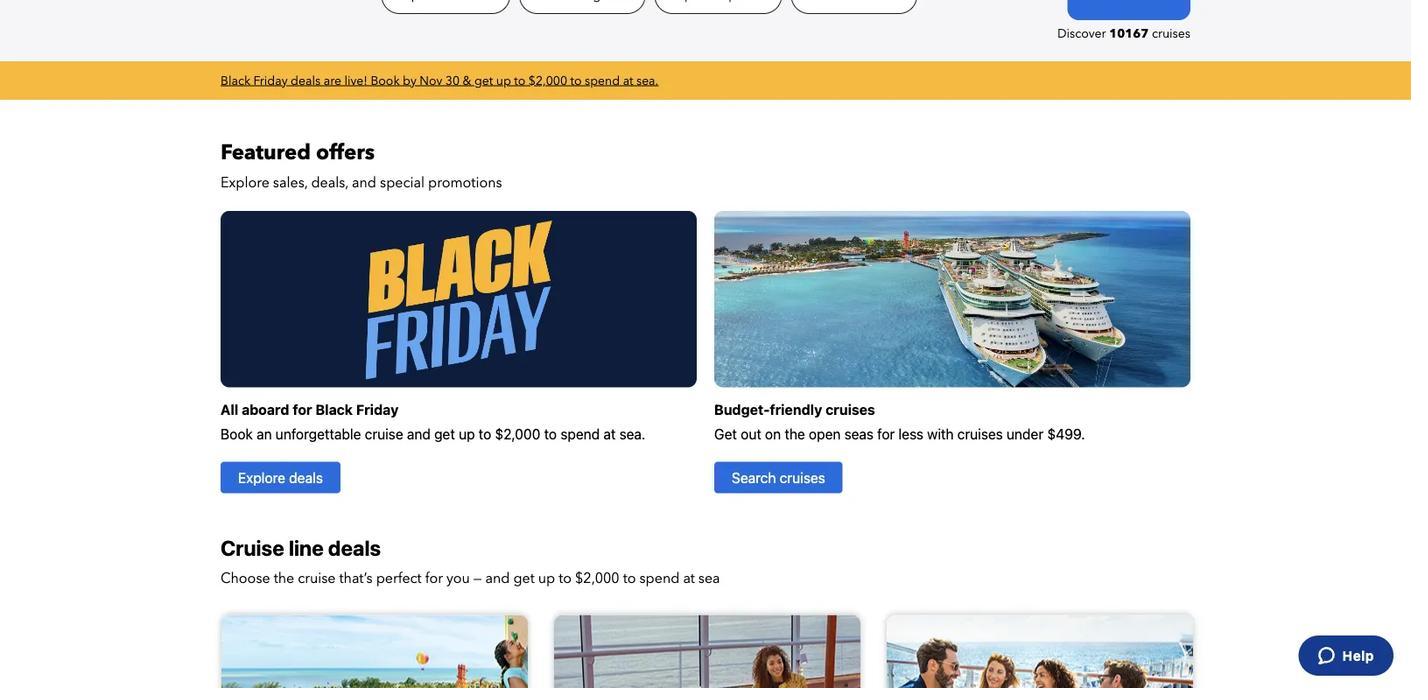 Task type: locate. For each thing, give the bounding box(es) containing it.
search cruises link
[[714, 462, 843, 493]]

discover 10167 cruises
[[1058, 25, 1191, 41]]

cruise down line on the bottom left of page
[[298, 569, 336, 588]]

$499.
[[1047, 425, 1085, 442]]

0 horizontal spatial cruise
[[298, 569, 336, 588]]

an
[[257, 425, 272, 442]]

1 horizontal spatial black
[[315, 401, 353, 417]]

0 vertical spatial get
[[474, 72, 493, 89]]

1 horizontal spatial get
[[474, 72, 493, 89]]

get
[[474, 72, 493, 89], [434, 425, 455, 442], [513, 569, 535, 588]]

2 vertical spatial spend
[[640, 569, 680, 588]]

1 vertical spatial spend
[[561, 425, 600, 442]]

explore
[[221, 173, 269, 192], [238, 469, 285, 486]]

friday left are
[[254, 72, 288, 89]]

deals up that's
[[328, 535, 381, 560]]

and inside all aboard for black friday book an unforgettable cruise and get up to $2,000 to spend at sea.
[[407, 425, 431, 442]]

that's
[[339, 569, 373, 588]]

get
[[714, 425, 737, 442]]

1 vertical spatial get
[[434, 425, 455, 442]]

0 horizontal spatial get
[[434, 425, 455, 442]]

1 vertical spatial and
[[407, 425, 431, 442]]

0 vertical spatial at
[[623, 72, 633, 89]]

choose the cruise that's perfect for you — and get up to $2,000 to spend at sea
[[221, 569, 720, 588]]

0 vertical spatial sea.
[[636, 72, 659, 89]]

book inside all aboard for black friday book an unforgettable cruise and get up to $2,000 to spend at sea.
[[221, 425, 253, 442]]

1 horizontal spatial for
[[425, 569, 443, 588]]

1 horizontal spatial the
[[785, 425, 805, 442]]

$2,000 inside all aboard for black friday book an unforgettable cruise and get up to $2,000 to spend at sea.
[[495, 425, 541, 442]]

1 vertical spatial for
[[877, 425, 895, 442]]

and
[[352, 173, 377, 192], [407, 425, 431, 442], [485, 569, 510, 588]]

black up featured
[[221, 72, 250, 89]]

1 vertical spatial black
[[315, 401, 353, 417]]

cruises right 10167 in the top of the page
[[1152, 25, 1191, 41]]

1 horizontal spatial up
[[496, 72, 511, 89]]

book left by in the top left of the page
[[371, 72, 400, 89]]

10167
[[1109, 25, 1149, 41]]

0 vertical spatial explore
[[221, 173, 269, 192]]

black friday deals are live! book by nov 30 & get up to $2,000 to spend at sea. link
[[221, 72, 659, 89]]

featured offers explore sales, deals, and special promotions
[[221, 138, 502, 192]]

friday up the unforgettable
[[356, 401, 399, 417]]

black inside all aboard for black friday book an unforgettable cruise and get up to $2,000 to spend at sea.
[[315, 401, 353, 417]]

1 vertical spatial at
[[604, 425, 616, 442]]

2 horizontal spatial at
[[683, 569, 695, 588]]

up inside all aboard for black friday book an unforgettable cruise and get up to $2,000 to spend at sea.
[[459, 425, 475, 442]]

0 horizontal spatial at
[[604, 425, 616, 442]]

for left the less
[[877, 425, 895, 442]]

explore down an
[[238, 469, 285, 486]]

less
[[899, 425, 924, 442]]

0 vertical spatial up
[[496, 72, 511, 89]]

0 horizontal spatial for
[[293, 401, 312, 417]]

$2,000 for and
[[495, 425, 541, 442]]

black up the unforgettable
[[315, 401, 353, 417]]

to
[[514, 72, 526, 89], [570, 72, 582, 89], [479, 425, 491, 442], [544, 425, 557, 442], [559, 569, 572, 588], [623, 569, 636, 588]]

cruise right the unforgettable
[[365, 425, 403, 442]]

the right on
[[785, 425, 805, 442]]

$2,000 for &
[[529, 72, 567, 89]]

nov
[[420, 72, 442, 89]]

2 horizontal spatial up
[[538, 569, 555, 588]]

discover
[[1058, 25, 1106, 41]]

get for &
[[474, 72, 493, 89]]

get inside all aboard for black friday book an unforgettable cruise and get up to $2,000 to spend at sea.
[[434, 425, 455, 442]]

spend for black friday deals are live! book by nov 30 & get up to $2,000 to spend at sea.
[[585, 72, 620, 89]]

up
[[496, 72, 511, 89], [459, 425, 475, 442], [538, 569, 555, 588]]

2 horizontal spatial for
[[877, 425, 895, 442]]

cruise
[[365, 425, 403, 442], [298, 569, 336, 588]]

at inside all aboard for black friday book an unforgettable cruise and get up to $2,000 to spend at sea.
[[604, 425, 616, 442]]

with
[[927, 425, 954, 442]]

1 horizontal spatial and
[[407, 425, 431, 442]]

the
[[785, 425, 805, 442], [274, 569, 294, 588]]

0 horizontal spatial the
[[274, 569, 294, 588]]

1 vertical spatial $2,000
[[495, 425, 541, 442]]

2 vertical spatial at
[[683, 569, 695, 588]]

for left you
[[425, 569, 443, 588]]

$2,000
[[529, 72, 567, 89], [495, 425, 541, 442], [575, 569, 620, 588]]

perfect
[[376, 569, 422, 588]]

1 horizontal spatial cruise
[[365, 425, 403, 442]]

choose
[[221, 569, 270, 588]]

are
[[324, 72, 341, 89]]

spend inside all aboard for black friday book an unforgettable cruise and get up to $2,000 to spend at sea.
[[561, 425, 600, 442]]

0 vertical spatial book
[[371, 72, 400, 89]]

0 horizontal spatial up
[[459, 425, 475, 442]]

friendly
[[770, 401, 822, 417]]

2 vertical spatial deals
[[328, 535, 381, 560]]

0 vertical spatial $2,000
[[529, 72, 567, 89]]

line
[[289, 535, 324, 560]]

0 vertical spatial black
[[221, 72, 250, 89]]

1 vertical spatial sea.
[[619, 425, 646, 442]]

cruises right search
[[780, 469, 825, 486]]

0 vertical spatial deals
[[291, 72, 321, 89]]

1 horizontal spatial at
[[623, 72, 633, 89]]

for up the unforgettable
[[293, 401, 312, 417]]

book down 'all'
[[221, 425, 253, 442]]

deals left are
[[291, 72, 321, 89]]

1 vertical spatial friday
[[356, 401, 399, 417]]

friday inside all aboard for black friday book an unforgettable cruise and get up to $2,000 to spend at sea.
[[356, 401, 399, 417]]

book
[[371, 72, 400, 89], [221, 425, 253, 442]]

sea. inside all aboard for black friday book an unforgettable cruise and get up to $2,000 to spend at sea.
[[619, 425, 646, 442]]

sea.
[[636, 72, 659, 89], [619, 425, 646, 442]]

deals
[[291, 72, 321, 89], [289, 469, 323, 486], [328, 535, 381, 560]]

1 vertical spatial up
[[459, 425, 475, 442]]

cheap cruises image
[[714, 211, 1191, 387]]

1 vertical spatial book
[[221, 425, 253, 442]]

2 horizontal spatial get
[[513, 569, 535, 588]]

the inside budget-friendly cruises get out on the open seas for less with cruises under $499.
[[785, 425, 805, 442]]

0 vertical spatial cruise
[[365, 425, 403, 442]]

explore down featured
[[221, 173, 269, 192]]

1 vertical spatial explore
[[238, 469, 285, 486]]

1 horizontal spatial book
[[371, 72, 400, 89]]

seas
[[845, 425, 874, 442]]

black
[[221, 72, 250, 89], [315, 401, 353, 417]]

0 vertical spatial for
[[293, 401, 312, 417]]

deals for line
[[328, 535, 381, 560]]

0 vertical spatial the
[[785, 425, 805, 442]]

for
[[293, 401, 312, 417], [877, 425, 895, 442], [425, 569, 443, 588]]

all
[[221, 401, 238, 417]]

deals down the unforgettable
[[289, 469, 323, 486]]

2 horizontal spatial and
[[485, 569, 510, 588]]

0 horizontal spatial and
[[352, 173, 377, 192]]

friday
[[254, 72, 288, 89], [356, 401, 399, 417]]

0 vertical spatial friday
[[254, 72, 288, 89]]

cruises
[[1152, 25, 1191, 41], [826, 401, 875, 417], [958, 425, 1003, 442], [780, 469, 825, 486]]

spend
[[585, 72, 620, 89], [561, 425, 600, 442], [640, 569, 680, 588]]

up for and
[[459, 425, 475, 442]]

book for an
[[221, 425, 253, 442]]

1 horizontal spatial friday
[[356, 401, 399, 417]]

0 horizontal spatial book
[[221, 425, 253, 442]]

cruises up seas
[[826, 401, 875, 417]]

the down "cruise line deals"
[[274, 569, 294, 588]]

0 vertical spatial spend
[[585, 72, 620, 89]]

0 vertical spatial and
[[352, 173, 377, 192]]

offers
[[316, 138, 375, 167]]

at
[[623, 72, 633, 89], [604, 425, 616, 442], [683, 569, 695, 588]]

all aboard for black friday book an unforgettable cruise and get up to $2,000 to spend at sea.
[[221, 401, 646, 442]]



Task type: describe. For each thing, give the bounding box(es) containing it.
explore deals link
[[221, 462, 340, 493]]

at for black friday deals are live! book by nov 30 & get up to $2,000 to spend at sea.
[[623, 72, 633, 89]]

2 vertical spatial get
[[513, 569, 535, 588]]

get for and
[[434, 425, 455, 442]]

aboard
[[242, 401, 289, 417]]

1 vertical spatial deals
[[289, 469, 323, 486]]

0 horizontal spatial friday
[[254, 72, 288, 89]]

2 vertical spatial up
[[538, 569, 555, 588]]

cruise inside all aboard for black friday book an unforgettable cruise and get up to $2,000 to spend at sea.
[[365, 425, 403, 442]]

by
[[403, 72, 417, 89]]

0 horizontal spatial black
[[221, 72, 250, 89]]

deals for friday
[[291, 72, 321, 89]]

sea
[[699, 569, 720, 588]]

promotions
[[428, 173, 502, 192]]

under
[[1007, 425, 1044, 442]]

budget-friendly cruises get out on the open seas for less with cruises under $499.
[[714, 401, 1085, 442]]

budget-
[[714, 401, 770, 417]]

unforgettable
[[276, 425, 361, 442]]

sea. for black friday deals are live! book by nov 30 & get up to $2,000 to spend at sea.
[[636, 72, 659, 89]]

sales,
[[273, 173, 308, 192]]

cruises right with
[[958, 425, 1003, 442]]

black friday deals are live! book by nov 30 & get up to $2,000 to spend at sea.
[[221, 72, 659, 89]]

up for &
[[496, 72, 511, 89]]

out
[[741, 425, 762, 442]]

cruise line deals
[[221, 535, 381, 560]]

spend for all aboard for black friday book an unforgettable cruise and get up to $2,000 to spend at sea.
[[561, 425, 600, 442]]

at for all aboard for black friday book an unforgettable cruise and get up to $2,000 to spend at sea.
[[604, 425, 616, 442]]

1 vertical spatial cruise
[[298, 569, 336, 588]]

&
[[463, 72, 471, 89]]

cruise sale image
[[221, 211, 697, 387]]

cruise
[[221, 535, 284, 560]]

explore deals
[[238, 469, 323, 486]]

explore inside featured offers explore sales, deals, and special promotions
[[221, 173, 269, 192]]

you
[[446, 569, 470, 588]]

special
[[380, 173, 425, 192]]

for inside budget-friendly cruises get out on the open seas for less with cruises under $499.
[[877, 425, 895, 442]]

deals,
[[311, 173, 348, 192]]

30
[[446, 72, 460, 89]]

for inside all aboard for black friday book an unforgettable cruise and get up to $2,000 to spend at sea.
[[293, 401, 312, 417]]

sea. for all aboard for black friday book an unforgettable cruise and get up to $2,000 to spend at sea.
[[619, 425, 646, 442]]

2 vertical spatial $2,000
[[575, 569, 620, 588]]

open
[[809, 425, 841, 442]]

1 vertical spatial the
[[274, 569, 294, 588]]

—
[[473, 569, 482, 588]]

on
[[765, 425, 781, 442]]

search cruises
[[732, 469, 825, 486]]

live!
[[344, 72, 368, 89]]

2 vertical spatial for
[[425, 569, 443, 588]]

featured
[[221, 138, 311, 167]]

2 vertical spatial and
[[485, 569, 510, 588]]

search
[[732, 469, 776, 486]]

and inside featured offers explore sales, deals, and special promotions
[[352, 173, 377, 192]]

book for by
[[371, 72, 400, 89]]



Task type: vqa. For each thing, say whether or not it's contained in the screenshot.
Black
yes



